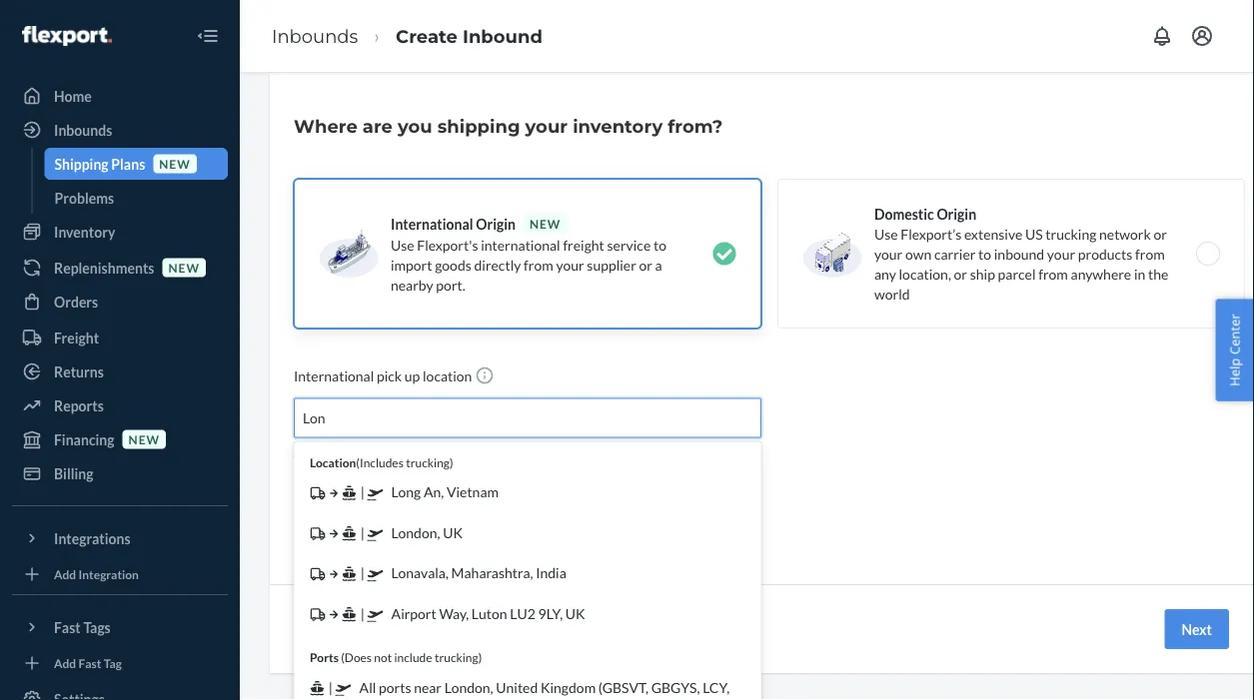 Task type: locate. For each thing, give the bounding box(es) containing it.
use inside domestic origin use flexport's extensive us trucking network or your own carrier to inbound your products from any location, or ship parcel from anywhere in the world
[[875, 225, 899, 242]]

inbounds link down home link
[[12, 114, 228, 146]]

1 vertical spatial add
[[54, 656, 76, 671]]

flexport logo image
[[22, 26, 112, 46]]

1 vertical spatial inbounds
[[54, 121, 112, 138]]

use up nearby
[[391, 236, 415, 253]]

the
[[1149, 265, 1169, 282]]

help center button
[[1216, 299, 1255, 402]]

location,
[[899, 265, 952, 282]]

|
[[361, 484, 365, 501], [361, 524, 365, 541], [361, 565, 365, 582], [361, 605, 365, 622], [329, 679, 333, 696]]

problems link
[[44, 182, 228, 214]]

add for add fast tag
[[54, 656, 76, 671]]

to up a
[[654, 236, 667, 253]]

| for lonavala, maharashtra, india
[[361, 565, 365, 582]]

lonavala,
[[392, 565, 449, 582]]

you
[[398, 115, 433, 137]]

near
[[414, 679, 442, 696]]

) down airport way, luton lu2 9ly, uk
[[479, 651, 482, 665]]

inbound
[[995, 245, 1045, 262]]

trucking up an,
[[406, 455, 450, 470]]

trucking up near
[[435, 651, 479, 665]]

trucking
[[1046, 225, 1097, 242], [406, 455, 450, 470], [435, 651, 479, 665]]

0 horizontal spatial or
[[639, 256, 653, 273]]

| left london, uk
[[361, 524, 365, 541]]

london, inside all ports near london, united kingdom (gbsvt, gbgys, lcy, gbedm, gbthp, lhr, ltn, gblon, stn, lgw)
[[445, 679, 494, 696]]

home link
[[12, 80, 228, 112]]

1 horizontal spatial inbounds
[[272, 25, 358, 47]]

to inside domestic origin use flexport's extensive us trucking network or your own carrier to inbound your products from any location, or ship parcel from anywhere in the world
[[979, 245, 992, 262]]

international up flexport's
[[391, 215, 474, 232]]

0 horizontal spatial international
[[294, 368, 374, 385]]

view list of countries we currently import from
[[294, 452, 579, 469]]

does
[[345, 651, 372, 665]]

or inside use flexport's international freight service to import goods directly from your supplier or a nearby port.
[[639, 256, 653, 273]]

9ly,
[[539, 605, 563, 622]]

1 horizontal spatial or
[[955, 265, 968, 282]]

new down reports link
[[129, 432, 160, 447]]

| up does
[[361, 605, 365, 622]]

add down fast tags
[[54, 656, 76, 671]]

problems
[[54, 189, 114, 206]]

0 horizontal spatial inbounds
[[54, 121, 112, 138]]

include
[[394, 651, 433, 665]]

goods
[[435, 256, 472, 273]]

import inside use flexport's international freight service to import goods directly from your supplier or a nearby port.
[[391, 256, 432, 273]]

add left integration
[[54, 567, 76, 582]]

| left lonavala,
[[361, 565, 365, 582]]

( right ports
[[341, 651, 345, 665]]

use
[[875, 225, 899, 242], [391, 236, 415, 253]]

import up nearby
[[391, 256, 432, 273]]

0 horizontal spatial to
[[654, 236, 667, 253]]

new for international origin
[[530, 216, 561, 231]]

own
[[906, 245, 932, 262]]

import
[[391, 256, 432, 273], [505, 452, 546, 469]]

1 horizontal spatial import
[[505, 452, 546, 469]]

to
[[654, 236, 667, 253], [979, 245, 992, 262]]

1 vertical spatial (
[[341, 651, 345, 665]]

tag
[[104, 656, 122, 671]]

1 horizontal spatial london,
[[445, 679, 494, 696]]

0 horizontal spatial )
[[450, 455, 454, 470]]

| for long an, vietnam
[[361, 484, 365, 501]]

long an, vietnam
[[392, 484, 499, 501]]

2 add from the top
[[54, 656, 76, 671]]

0 horizontal spatial import
[[391, 256, 432, 273]]

None text field
[[303, 408, 328, 428]]

import inside button
[[505, 452, 546, 469]]

not
[[374, 651, 392, 665]]

help
[[1226, 359, 1244, 387]]

nearby
[[391, 276, 434, 293]]

your up any
[[875, 245, 903, 262]]

1 horizontal spatial (
[[356, 455, 360, 470]]

or down carrier
[[955, 265, 968, 282]]

0 vertical spatial trucking
[[1046, 225, 1097, 242]]

stn,
[[534, 699, 563, 701]]

or right network
[[1155, 225, 1168, 242]]

international left the pick
[[294, 368, 374, 385]]

1 horizontal spatial origin
[[937, 205, 977, 222]]

add fast tag link
[[12, 652, 228, 676]]

inbounds up where
[[272, 25, 358, 47]]

0 vertical spatial fast
[[54, 619, 81, 636]]

origin up 'flexport's'
[[937, 205, 977, 222]]

add
[[54, 567, 76, 582], [54, 656, 76, 671]]

airport way, luton lu2 9ly, uk
[[392, 605, 586, 622]]

0 vertical spatial inbounds
[[272, 25, 358, 47]]

1 vertical spatial london,
[[445, 679, 494, 696]]

inbounds link up where
[[272, 25, 358, 47]]

trucking right us
[[1046, 225, 1097, 242]]

inbounds up shipping
[[54, 121, 112, 138]]

use flexport's international freight service to import goods directly from your supplier or a nearby port.
[[391, 236, 667, 293]]

gbedm,
[[310, 699, 364, 701]]

origin for domestic
[[937, 205, 977, 222]]

uk down long an, vietnam
[[443, 524, 463, 541]]

1 horizontal spatial use
[[875, 225, 899, 242]]

london, up lonavala,
[[392, 524, 440, 541]]

service
[[608, 236, 651, 253]]

0 vertical spatial add
[[54, 567, 76, 582]]

new right plans
[[159, 156, 191, 171]]

| down 'of' on the bottom
[[361, 484, 365, 501]]

2 vertical spatial trucking
[[435, 651, 479, 665]]

new
[[159, 156, 191, 171], [530, 216, 561, 231], [168, 260, 200, 275], [129, 432, 160, 447]]

1 vertical spatial international
[[294, 368, 374, 385]]

create inbound link
[[396, 25, 543, 47]]

new up orders link
[[168, 260, 200, 275]]

next
[[1182, 621, 1213, 638]]

luton
[[472, 605, 508, 622]]

( right list
[[356, 455, 360, 470]]

0 horizontal spatial use
[[391, 236, 415, 253]]

use down domestic
[[875, 225, 899, 242]]

replenishments
[[54, 259, 154, 276]]

from down international at the left
[[524, 256, 554, 273]]

fast inside dropdown button
[[54, 619, 81, 636]]

1 add from the top
[[54, 567, 76, 582]]

your right shipping at the left
[[526, 115, 568, 137]]

are
[[363, 115, 393, 137]]

0 horizontal spatial (
[[341, 651, 345, 665]]

new up international at the left
[[530, 216, 561, 231]]

extensive
[[965, 225, 1023, 242]]

origin inside domestic origin use flexport's extensive us trucking network or your own carrier to inbound your products from any location, or ship parcel from anywhere in the world
[[937, 205, 977, 222]]

integration
[[79, 567, 139, 582]]

a
[[656, 256, 663, 273]]

ports
[[379, 679, 411, 696]]

0 horizontal spatial inbounds link
[[12, 114, 228, 146]]

0 vertical spatial import
[[391, 256, 432, 273]]

1 horizontal spatial international
[[391, 215, 474, 232]]

shipping plans
[[54, 155, 145, 172]]

from inside use flexport's international freight service to import goods directly from your supplier or a nearby port.
[[524, 256, 554, 273]]

from right currently
[[549, 452, 579, 469]]

0 vertical spatial (
[[356, 455, 360, 470]]

flexport's
[[417, 236, 478, 253]]

lcy,
[[703, 679, 730, 696]]

0 horizontal spatial origin
[[476, 215, 516, 232]]

airport
[[392, 605, 437, 622]]

trucking inside domestic origin use flexport's extensive us trucking network or your own carrier to inbound your products from any location, or ship parcel from anywhere in the world
[[1046, 225, 1097, 242]]

shipping
[[438, 115, 521, 137]]

to up ship
[[979, 245, 992, 262]]

inbounds
[[272, 25, 358, 47], [54, 121, 112, 138]]

uk right 9ly,
[[566, 605, 586, 622]]

| for airport way, luton lu2 9ly, uk
[[361, 605, 365, 622]]

orders
[[54, 293, 98, 310]]

inbounds inside breadcrumbs navigation
[[272, 25, 358, 47]]

your
[[526, 115, 568, 137], [875, 245, 903, 262], [1048, 245, 1076, 262], [556, 256, 585, 273]]

freight link
[[12, 322, 228, 354]]

)
[[450, 455, 454, 470], [479, 651, 482, 665]]

london, up ltn,
[[445, 679, 494, 696]]

fast left tags
[[54, 619, 81, 636]]

lu2
[[510, 605, 536, 622]]

1 vertical spatial import
[[505, 452, 546, 469]]

from up the
[[1136, 245, 1166, 262]]

origin up international at the left
[[476, 215, 516, 232]]

1 vertical spatial uk
[[566, 605, 586, 622]]

0 vertical spatial uk
[[443, 524, 463, 541]]

import right currently
[[505, 452, 546, 469]]

0 vertical spatial inbounds link
[[272, 25, 358, 47]]

add inside 'link'
[[54, 567, 76, 582]]

1 horizontal spatial inbounds link
[[272, 25, 358, 47]]

(
[[356, 455, 360, 470], [341, 651, 345, 665]]

new for shipping plans
[[159, 156, 191, 171]]

london,
[[392, 524, 440, 541], [445, 679, 494, 696]]

new for financing
[[129, 432, 160, 447]]

domestic
[[875, 205, 935, 222]]

close navigation image
[[196, 24, 220, 48]]

shipping
[[54, 155, 109, 172]]

fast left tag
[[79, 656, 101, 671]]

1 vertical spatial )
[[479, 651, 482, 665]]

check circle image
[[713, 242, 737, 266]]

0 horizontal spatial uk
[[443, 524, 463, 541]]

flexport's
[[901, 225, 962, 242]]

) right we
[[450, 455, 454, 470]]

0 vertical spatial international
[[391, 215, 474, 232]]

your down freight at the left of the page
[[556, 256, 585, 273]]

1 horizontal spatial to
[[979, 245, 992, 262]]

or left a
[[639, 256, 653, 273]]

port.
[[436, 276, 466, 293]]

freight
[[563, 236, 605, 253]]

0 horizontal spatial london,
[[392, 524, 440, 541]]



Task type: vqa. For each thing, say whether or not it's contained in the screenshot.
Billing link
yes



Task type: describe. For each thing, give the bounding box(es) containing it.
we
[[425, 452, 443, 469]]

ship
[[971, 265, 996, 282]]

returns link
[[12, 356, 228, 388]]

supplier
[[587, 256, 637, 273]]

lhr,
[[417, 699, 447, 701]]

( for location
[[356, 455, 360, 470]]

import for goods
[[391, 256, 432, 273]]

up
[[405, 368, 420, 385]]

billing
[[54, 465, 94, 482]]

an,
[[424, 484, 444, 501]]

to inside use flexport's international freight service to import goods directly from your supplier or a nearby port.
[[654, 236, 667, 253]]

anywhere
[[1072, 265, 1132, 282]]

all
[[360, 679, 376, 696]]

| up gbedm,
[[329, 679, 333, 696]]

products
[[1079, 245, 1133, 262]]

location
[[310, 455, 356, 470]]

domestic origin use flexport's extensive us trucking network or your own carrier to inbound your products from any location, or ship parcel from anywhere in the world
[[875, 205, 1169, 302]]

| for london, uk
[[361, 524, 365, 541]]

vietnam
[[447, 484, 499, 501]]

open notifications image
[[1151, 24, 1175, 48]]

of
[[349, 452, 362, 469]]

your inside use flexport's international freight service to import goods directly from your supplier or a nearby port.
[[556, 256, 585, 273]]

inbound
[[463, 25, 543, 47]]

1 vertical spatial trucking
[[406, 455, 450, 470]]

pick
[[377, 368, 402, 385]]

use inside use flexport's international freight service to import goods directly from your supplier or a nearby port.
[[391, 236, 415, 253]]

tags
[[83, 619, 111, 636]]

gbgys,
[[652, 679, 700, 696]]

orders link
[[12, 286, 228, 318]]

fast tags button
[[12, 612, 228, 644]]

lgw)
[[566, 699, 601, 701]]

integrations
[[54, 530, 131, 547]]

world
[[875, 285, 911, 302]]

0 vertical spatial london,
[[392, 524, 440, 541]]

inbounds link inside breadcrumbs navigation
[[272, 25, 358, 47]]

from right 'parcel'
[[1039, 265, 1069, 282]]

add for add integration
[[54, 567, 76, 582]]

new for replenishments
[[168, 260, 200, 275]]

international pick up location
[[294, 368, 475, 385]]

open account menu image
[[1191, 24, 1215, 48]]

way,
[[439, 605, 469, 622]]

1 horizontal spatial )
[[479, 651, 482, 665]]

maharashtra,
[[452, 565, 533, 582]]

all ports near london, united kingdom (gbsvt, gbgys, lcy, gbedm, gbthp, lhr, ltn, gblon, stn, lgw)
[[310, 679, 730, 701]]

add integration link
[[12, 563, 228, 587]]

from?
[[668, 115, 723, 137]]

home
[[54, 87, 92, 104]]

network
[[1100, 225, 1152, 242]]

2 horizontal spatial or
[[1155, 225, 1168, 242]]

ports ( does not include trucking )
[[310, 651, 482, 665]]

billing link
[[12, 458, 228, 490]]

from inside view list of countries we currently import from button
[[549, 452, 579, 469]]

location
[[423, 368, 472, 385]]

in
[[1135, 265, 1146, 282]]

reports
[[54, 397, 104, 414]]

where
[[294, 115, 358, 137]]

inbounds inside inbounds link
[[54, 121, 112, 138]]

breadcrumbs navigation
[[256, 7, 559, 65]]

inventory
[[54, 223, 115, 240]]

( for ports
[[341, 651, 345, 665]]

international
[[481, 236, 561, 253]]

international for international origin
[[391, 215, 474, 232]]

international for international pick up location
[[294, 368, 374, 385]]

lonavala, maharashtra, india
[[392, 565, 567, 582]]

location ( includes trucking )
[[310, 455, 454, 470]]

add integration
[[54, 567, 139, 582]]

(gbsvt,
[[599, 679, 649, 696]]

add fast tag
[[54, 656, 122, 671]]

your right inbound
[[1048, 245, 1076, 262]]

next button
[[1165, 610, 1230, 650]]

countries
[[364, 452, 422, 469]]

united
[[496, 679, 538, 696]]

0 vertical spatial )
[[450, 455, 454, 470]]

where are you shipping your inventory from?
[[294, 115, 723, 137]]

ltn,
[[450, 699, 477, 701]]

london, uk
[[392, 524, 463, 541]]

help center
[[1226, 314, 1244, 387]]

center
[[1226, 314, 1244, 355]]

list
[[328, 452, 346, 469]]

integrations button
[[12, 523, 228, 555]]

1 horizontal spatial uk
[[566, 605, 586, 622]]

origin for international
[[476, 215, 516, 232]]

import for from
[[505, 452, 546, 469]]

inventory link
[[12, 216, 228, 248]]

us
[[1026, 225, 1044, 242]]

india
[[536, 565, 567, 582]]

kingdom
[[541, 679, 596, 696]]

view list of countries we currently import from button
[[294, 450, 579, 470]]

parcel
[[999, 265, 1036, 282]]

gblon,
[[480, 699, 531, 701]]

1 vertical spatial inbounds link
[[12, 114, 228, 146]]

long
[[392, 484, 421, 501]]

create inbound
[[396, 25, 543, 47]]

carrier
[[935, 245, 976, 262]]

inventory
[[573, 115, 663, 137]]

reports link
[[12, 390, 228, 422]]

1 vertical spatial fast
[[79, 656, 101, 671]]

fast tags
[[54, 619, 111, 636]]

plans
[[111, 155, 145, 172]]



